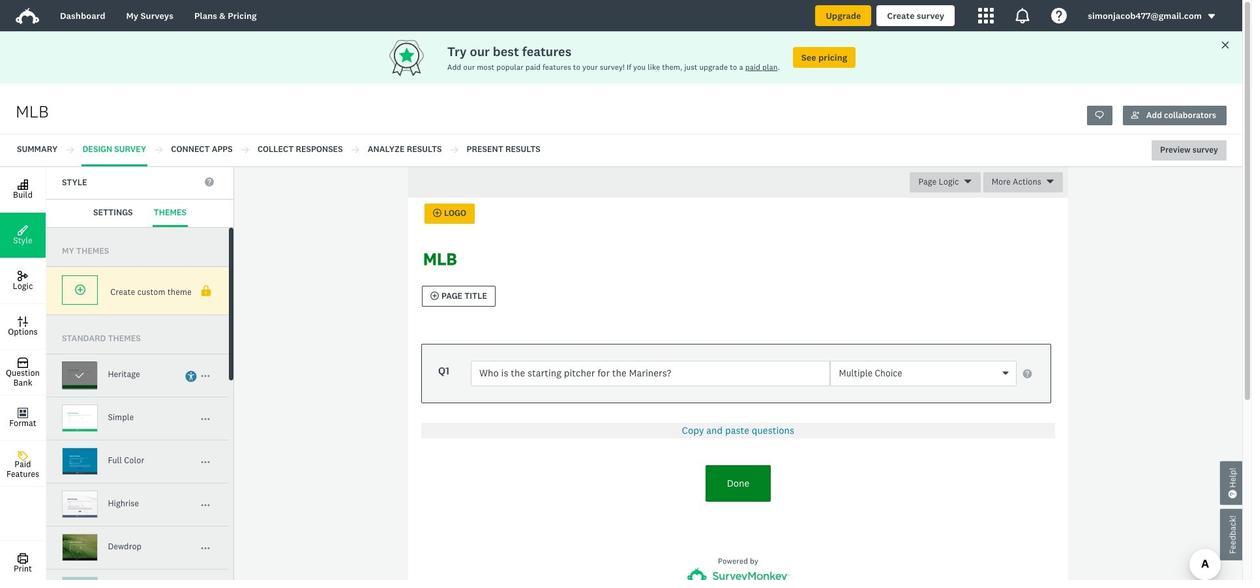 Task type: vqa. For each thing, say whether or not it's contained in the screenshot.
5 element
no



Task type: describe. For each thing, give the bounding box(es) containing it.
2 products icon image from the left
[[1016, 8, 1031, 23]]

surveymonkey logo image
[[16, 8, 39, 24]]

rewards image
[[387, 36, 447, 79]]



Task type: locate. For each thing, give the bounding box(es) containing it.
1 products icon image from the left
[[979, 8, 995, 23]]

dropdown arrow image
[[1208, 12, 1217, 21]]

surveymonkey image
[[687, 568, 790, 580]]

1 horizontal spatial products icon image
[[1016, 8, 1031, 23]]

0 horizontal spatial products icon image
[[979, 8, 995, 23]]

products icon image
[[979, 8, 995, 23], [1016, 8, 1031, 23]]

help icon image
[[1052, 8, 1068, 23]]



